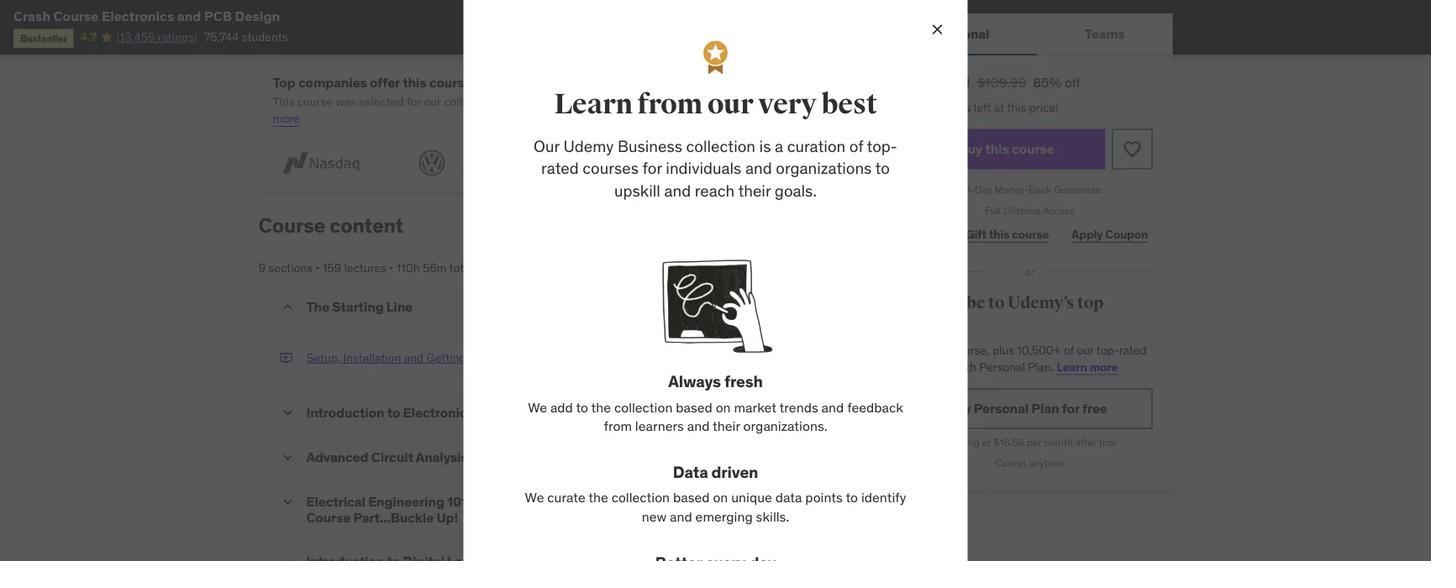 Task type: vqa. For each thing, say whether or not it's contained in the screenshot.
Pro
no



Task type: describe. For each thing, give the bounding box(es) containing it.
starting at $16.58 per month after trial cancel anytime
[[944, 436, 1117, 470]]

0 horizontal spatial starting
[[332, 298, 384, 315]]

this right offer
[[403, 74, 427, 91]]

1 small image from the top
[[279, 299, 296, 316]]

ratings)
[[158, 29, 197, 44]]

0 horizontal spatial course
[[53, 7, 99, 24]]

employees
[[522, 74, 590, 91]]

to inside data driven we curate the collection based on unique data points to identify new and emerging skills.
[[846, 490, 858, 507]]

courses for for
[[583, 158, 639, 179]]

learn from our very best
[[554, 87, 877, 122]]

roll
[[556, 351, 576, 366]]

1 vertical spatial small image
[[279, 405, 296, 422]]

collection inside data driven we curate the collection based on unique data points to identify new and emerging skills.
[[612, 490, 670, 507]]

goals.
[[775, 181, 817, 201]]

feedback
[[847, 399, 903, 416]]

personal inside button
[[935, 25, 990, 42]]

this for buy
[[985, 140, 1009, 158]]

guarantee
[[1054, 183, 1102, 196]]

1 lecture
[[746, 299, 789, 314]]

after
[[1076, 436, 1097, 449]]

setup, installation and getting things ready to roll
[[306, 351, 576, 366]]

worldwide.
[[725, 94, 782, 109]]

2 small image from the top
[[279, 449, 296, 466]]

rated for for
[[541, 158, 579, 179]]

design
[[235, 7, 280, 24]]

back
[[1029, 183, 1052, 196]]

reach
[[695, 181, 735, 201]]

collection inside always fresh we add to the collection based on market trends and feedback from learners and their organizations.
[[614, 399, 673, 416]]

trial
[[1099, 436, 1117, 449]]

try personal plan for free link
[[907, 389, 1153, 429]]

best
[[822, 87, 877, 122]]

from inside always fresh we add to the collection based on market trends and feedback from learners and their organizations.
[[604, 418, 632, 435]]

free
[[1083, 400, 1108, 417]]

the inside always fresh we add to the collection based on market trends and feedback from learners and their organizations.
[[591, 399, 611, 416]]

total
[[449, 260, 473, 275]]

subscribe to udemy's top courses
[[907, 293, 1104, 335]]

sections
[[268, 260, 313, 275]]

individuals
[[666, 158, 742, 179]]

more for subscribe to udemy's top courses
[[1090, 359, 1118, 374]]

this course was selected for our collection of top-rated courses trusted by businesses worldwide.
[[273, 94, 782, 109]]

preview
[[729, 351, 770, 366]]

30-
[[959, 183, 975, 196]]

0 vertical spatial small image
[[258, 11, 275, 30]]

access
[[1043, 204, 1075, 217]]

more for top companies offer this course to their employees
[[273, 111, 300, 126]]

and right trends
[[822, 399, 844, 416]]

$15.99 $109.99 85% off
[[907, 70, 1081, 95]]

buy this course
[[959, 140, 1054, 158]]

$15.99
[[907, 70, 970, 95]]

coupon
[[1106, 227, 1148, 242]]

driven
[[712, 463, 758, 483]]

we for always
[[528, 399, 547, 416]]

identify
[[861, 490, 906, 507]]

new
[[642, 509, 667, 526]]

1 horizontal spatial our
[[707, 87, 754, 122]]

get
[[907, 343, 927, 358]]

starting inside the "starting at $16.58 per month after trial cancel anytime"
[[944, 436, 980, 449]]

students
[[242, 29, 288, 44]]

learn for top companies offer this course to their employees
[[785, 94, 814, 109]]

points
[[806, 490, 843, 507]]

buy
[[959, 140, 983, 158]]

the
[[306, 298, 329, 315]]

data
[[673, 463, 708, 483]]

75,744 students
[[204, 29, 288, 44]]

business
[[618, 136, 683, 156]]

add
[[550, 399, 573, 416]]

gift this course
[[966, 227, 1049, 242]]

always
[[668, 372, 721, 392]]

tab list containing personal
[[887, 13, 1173, 55]]

is
[[760, 136, 771, 156]]

per
[[1027, 436, 1042, 449]]

resources
[[392, 11, 452, 29]]

the starting line
[[306, 298, 413, 315]]

curation
[[787, 136, 846, 156]]

learn more for top companies offer this course to their employees
[[273, 94, 814, 126]]

1
[[746, 299, 750, 314]]

13
[[924, 100, 937, 115]]

this left price!
[[1007, 100, 1027, 115]]

very
[[758, 87, 817, 122]]

learners
[[635, 418, 684, 435]]

0 horizontal spatial learn
[[554, 87, 633, 122]]

cancel
[[995, 457, 1026, 470]]

udemy
[[564, 136, 614, 156]]

teams
[[1085, 25, 1125, 42]]

left
[[974, 100, 991, 115]]

this for gift
[[989, 227, 1010, 242]]

setup,
[[306, 351, 341, 366]]

top- for collection
[[511, 94, 533, 109]]

their inside our udemy business collection is a curation of top- rated courses for individuals and organizations to upskill and reach their goals.
[[738, 181, 771, 201]]

apply coupon button
[[1067, 218, 1153, 251]]

buy this course button
[[907, 129, 1106, 169]]

xsmall image
[[279, 350, 293, 367]]

skills.
[[756, 509, 789, 526]]

pcb
[[204, 7, 232, 24]]

$109.99
[[977, 74, 1027, 91]]

data driven we curate the collection based on unique data points to identify new and emerging skills.
[[525, 463, 906, 526]]

apply
[[1072, 227, 1103, 242]]

organizations.
[[744, 418, 828, 435]]

of for curation
[[850, 136, 864, 156]]

full
[[985, 204, 1001, 217]]

plan
[[1032, 400, 1059, 417]]

their inside always fresh we add to the collection based on market trends and feedback from learners and their organizations.
[[713, 418, 740, 435]]

110h 56m
[[397, 260, 447, 275]]

1 • from the left
[[316, 260, 320, 275]]

money-
[[995, 183, 1029, 196]]

length
[[476, 260, 510, 275]]

offer
[[370, 74, 400, 91]]

electronics
[[102, 7, 174, 24]]

was
[[336, 94, 356, 109]]

or
[[1026, 265, 1035, 278]]

9 sections • 159 lectures • 110h 56m total length
[[258, 260, 510, 275]]

and left getting
[[404, 351, 424, 366]]

2 vertical spatial personal
[[974, 400, 1029, 417]]

and up ratings)
[[177, 7, 201, 24]]



Task type: locate. For each thing, give the bounding box(es) containing it.
1 vertical spatial starting
[[944, 436, 980, 449]]

1 horizontal spatial top-
[[867, 136, 898, 156]]

0 vertical spatial for
[[407, 94, 421, 109]]

1 vertical spatial at
[[982, 436, 991, 449]]

courses,
[[907, 359, 951, 374]]

2 • from the left
[[389, 260, 394, 275]]

personal
[[935, 25, 990, 42], [979, 359, 1025, 374], [974, 400, 1029, 417]]

this inside get this course, plus 10,500+ of our top-rated courses, with personal plan.
[[929, 343, 949, 358]]

0 horizontal spatial for
[[407, 94, 421, 109]]

1 vertical spatial of
[[850, 136, 864, 156]]

our left 'very'
[[707, 87, 754, 122]]

2 vertical spatial for
[[1062, 400, 1080, 417]]

1 vertical spatial rated
[[541, 158, 579, 179]]

small image
[[258, 11, 275, 30], [279, 405, 296, 422], [279, 554, 296, 562]]

courses down the employees
[[564, 94, 605, 109]]

based down data
[[673, 490, 710, 507]]

0 vertical spatial rated
[[533, 94, 561, 109]]

0 vertical spatial courses
[[564, 94, 605, 109]]

to inside subscribe to udemy's top courses
[[988, 293, 1005, 314]]

for inside our udemy business collection is a curation of top- rated courses for individuals and organizations to upskill and reach their goals.
[[643, 158, 662, 179]]

2 vertical spatial small image
[[279, 554, 296, 562]]

for down top companies offer this course to their employees
[[407, 94, 421, 109]]

courses
[[564, 94, 605, 109], [583, 158, 639, 179], [907, 314, 968, 335]]

and inside data driven we curate the collection based on unique data points to identify new and emerging skills.
[[670, 509, 692, 526]]

we inside data driven we curate the collection based on unique data points to identify new and emerging skills.
[[525, 490, 544, 507]]

learn up udemy
[[554, 87, 633, 122]]

at inside the "starting at $16.58 per month after trial cancel anytime"
[[982, 436, 991, 449]]

of inside get this course, plus 10,500+ of our top-rated courses, with personal plan.
[[1064, 343, 1074, 358]]

1 vertical spatial we
[[525, 490, 544, 507]]

course,
[[951, 343, 990, 358]]

2 vertical spatial their
[[713, 418, 740, 435]]

to inside always fresh we add to the collection based on market trends and feedback from learners and their organizations.
[[576, 399, 588, 416]]

we for data
[[525, 490, 544, 507]]

to left udemy's
[[988, 293, 1005, 314]]

plan.
[[1028, 359, 1054, 374]]

top- inside get this course, plus 10,500+ of our top-rated courses, with personal plan.
[[1097, 343, 1119, 358]]

small image
[[279, 299, 296, 316], [279, 449, 296, 466], [279, 494, 296, 511]]

to inside our udemy business collection is a curation of top- rated courses for individuals and organizations to upskill and reach their goals.
[[876, 158, 890, 179]]

eventbrite image
[[736, 147, 833, 179]]

0 horizontal spatial from
[[604, 418, 632, 435]]

1 vertical spatial their
[[738, 181, 771, 201]]

course up 4.7
[[53, 7, 99, 24]]

this for get
[[929, 343, 949, 358]]

organizations
[[776, 158, 872, 179]]

more up the free
[[1090, 359, 1118, 374]]

lectures
[[344, 260, 387, 275]]

things
[[469, 351, 504, 366]]

(13,459 ratings)
[[116, 29, 197, 44]]

top- down the employees
[[511, 94, 533, 109]]

courses down subscribe
[[907, 314, 968, 335]]

the inside data driven we curate the collection based on unique data points to identify new and emerging skills.
[[589, 490, 608, 507]]

0 vertical spatial their
[[490, 74, 520, 91]]

we inside always fresh we add to the collection based on market trends and feedback from learners and their organizations.
[[528, 399, 547, 416]]

their up this course was selected for our collection of top-rated courses trusted by businesses worldwide.
[[490, 74, 520, 91]]

courses down udemy
[[583, 158, 639, 179]]

close modal image
[[929, 21, 946, 38]]

top- inside our udemy business collection is a curation of top- rated courses for individuals and organizations to upskill and reach their goals.
[[867, 136, 898, 156]]

at right left
[[994, 100, 1005, 115]]

and down individuals
[[664, 181, 691, 201]]

learn more down the employees
[[273, 94, 814, 126]]

our udemy business collection is a curation of top- rated courses for individuals and organizations to upskill and reach their goals.
[[534, 136, 898, 201]]

and right learners
[[687, 418, 710, 435]]

our
[[707, 87, 754, 122], [424, 94, 441, 109], [1077, 343, 1094, 358]]

rated inside our udemy business collection is a curation of top- rated courses for individuals and organizations to upskill and reach their goals.
[[541, 158, 579, 179]]

to right points
[[846, 490, 858, 507]]

0 vertical spatial based
[[676, 399, 713, 416]]

top- for curation
[[867, 136, 898, 156]]

1 horizontal spatial at
[[994, 100, 1005, 115]]

our
[[534, 136, 560, 156]]

crash course electronics and pcb design
[[13, 7, 280, 24]]

2 vertical spatial of
[[1064, 343, 1074, 358]]

line
[[387, 298, 413, 315]]

starting down try
[[944, 436, 980, 449]]

top- down top
[[1097, 343, 1119, 358]]

• left '159'
[[316, 260, 320, 275]]

fresh
[[724, 372, 763, 392]]

0 vertical spatial learn more link
[[273, 94, 814, 126]]

collection up new
[[612, 490, 670, 507]]

installation
[[343, 351, 401, 366]]

rated
[[533, 94, 561, 109], [541, 158, 579, 179], [1119, 343, 1147, 358]]

starting
[[332, 298, 384, 315], [944, 436, 980, 449]]

apply coupon
[[1072, 227, 1148, 242]]

nasdaq image
[[273, 147, 369, 179]]

learn more link for subscribe to udemy's top courses
[[1057, 359, 1118, 374]]

always fresh we add to the collection based on market trends and feedback from learners and their organizations.
[[528, 372, 903, 435]]

learn more up the free
[[1057, 359, 1118, 374]]

0 horizontal spatial our
[[424, 94, 441, 109]]

4.7
[[80, 29, 97, 44]]

learn more for subscribe to udemy's top courses
[[1057, 359, 1118, 374]]

collection up learners
[[614, 399, 673, 416]]

learn more
[[273, 94, 814, 126], [1057, 359, 1118, 374]]

2 horizontal spatial learn
[[1057, 359, 1087, 374]]

0 horizontal spatial top-
[[511, 94, 533, 109]]

collection down top companies offer this course to their employees
[[444, 94, 495, 109]]

1 vertical spatial personal
[[979, 359, 1025, 374]]

0 vertical spatial we
[[528, 399, 547, 416]]

1 vertical spatial on
[[713, 490, 728, 507]]

based inside data driven we curate the collection based on unique data points to identify new and emerging skills.
[[673, 490, 710, 507]]

0 horizontal spatial at
[[982, 436, 991, 449]]

collection
[[444, 94, 495, 109], [686, 136, 756, 156], [614, 399, 673, 416], [612, 490, 670, 507]]

we left curate
[[525, 490, 544, 507]]

learn more link up the free
[[1057, 359, 1118, 374]]

our inside get this course, plus 10,500+ of our top-rated courses, with personal plan.
[[1077, 343, 1094, 358]]

0 vertical spatial of
[[498, 94, 508, 109]]

1 horizontal spatial of
[[850, 136, 864, 156]]

this right the buy
[[985, 140, 1009, 158]]

subscribe
[[907, 293, 985, 314]]

ready
[[507, 351, 540, 366]]

learn more link down the employees
[[273, 94, 814, 126]]

1 vertical spatial courses
[[583, 158, 639, 179]]

1 vertical spatial based
[[673, 490, 710, 507]]

companies
[[298, 74, 367, 91]]

market
[[734, 399, 777, 416]]

and down is
[[746, 158, 772, 179]]

0 vertical spatial top-
[[511, 94, 533, 109]]

tab list
[[887, 13, 1173, 55]]

0 vertical spatial starting
[[332, 298, 384, 315]]

1 vertical spatial small image
[[279, 449, 296, 466]]

of inside our udemy business collection is a curation of top- rated courses for individuals and organizations to upskill and reach their goals.
[[850, 136, 864, 156]]

this right gift
[[989, 227, 1010, 242]]

0 vertical spatial small image
[[279, 299, 296, 316]]

of up box image
[[498, 94, 508, 109]]

to left roll
[[542, 351, 553, 366]]

course right offer
[[429, 74, 472, 91]]

course
[[429, 74, 472, 91], [297, 94, 333, 109], [1012, 140, 1054, 158], [1012, 227, 1049, 242]]

19 downloadable resources
[[289, 11, 452, 29]]

personal up $16.58
[[974, 400, 1029, 417]]

1 vertical spatial learn more link
[[1057, 359, 1118, 374]]

2 horizontal spatial for
[[1062, 400, 1080, 417]]

gift
[[966, 227, 987, 242]]

10,500+
[[1017, 343, 1061, 358]]

course inside button
[[1012, 140, 1054, 158]]

0 vertical spatial at
[[994, 100, 1005, 115]]

1 horizontal spatial more
[[1090, 359, 1118, 374]]

courses inside our udemy business collection is a curation of top- rated courses for individuals and organizations to upskill and reach their goals.
[[583, 158, 639, 179]]

our right 10,500+
[[1077, 343, 1094, 358]]

curate
[[547, 490, 586, 507]]

1 vertical spatial the
[[589, 490, 608, 507]]

0 horizontal spatial learn more link
[[273, 94, 814, 126]]

1 horizontal spatial course
[[258, 213, 325, 238]]

month
[[1044, 436, 1073, 449]]

top
[[273, 74, 295, 91]]

from left learners
[[604, 418, 632, 435]]

lecture
[[753, 299, 789, 314]]

0 horizontal spatial learn more
[[273, 94, 814, 126]]

13 hours left at this price!
[[924, 100, 1059, 115]]

2 vertical spatial small image
[[279, 494, 296, 511]]

to
[[475, 74, 488, 91], [876, 158, 890, 179], [988, 293, 1005, 314], [542, 351, 553, 366], [576, 399, 588, 416], [846, 490, 858, 507]]

with
[[954, 359, 977, 374]]

1 horizontal spatial learn more link
[[1057, 359, 1118, 374]]

learn more link for top companies offer this course to their employees
[[273, 94, 814, 126]]

teams button
[[1037, 13, 1173, 54]]

the right add
[[591, 399, 611, 416]]

learn more link
[[273, 94, 814, 126], [1057, 359, 1118, 374]]

trusted
[[608, 94, 646, 109]]

rated inside get this course, plus 10,500+ of our top-rated courses, with personal plan.
[[1119, 343, 1147, 358]]

selected
[[359, 94, 404, 109]]

1 horizontal spatial from
[[638, 87, 703, 122]]

we left add
[[528, 399, 547, 416]]

to up this course was selected for our collection of top-rated courses trusted by businesses worldwide.
[[475, 74, 488, 91]]

for left the free
[[1062, 400, 1080, 417]]

price!
[[1029, 100, 1059, 115]]

• right lectures
[[389, 260, 394, 275]]

at
[[994, 100, 1005, 115], [982, 436, 991, 449]]

top companies offer this course to their employees
[[273, 74, 590, 91]]

(13,459
[[116, 29, 155, 44]]

by
[[648, 94, 661, 109]]

top-
[[511, 94, 533, 109], [867, 136, 898, 156], [1097, 343, 1119, 358]]

2 vertical spatial rated
[[1119, 343, 1147, 358]]

2 vertical spatial top-
[[1097, 343, 1119, 358]]

course down companies on the top left of the page
[[297, 94, 333, 109]]

learn inside 'link'
[[785, 94, 814, 109]]

to right organizations
[[876, 158, 890, 179]]

personal inside get this course, plus 10,500+ of our top-rated courses, with personal plan.
[[979, 359, 1025, 374]]

1 horizontal spatial •
[[389, 260, 394, 275]]

3 small image from the top
[[279, 494, 296, 511]]

add to wishlist image
[[1123, 139, 1143, 159]]

course up back on the right
[[1012, 140, 1054, 158]]

more down this
[[273, 111, 300, 126]]

1 vertical spatial from
[[604, 418, 632, 435]]

0 horizontal spatial •
[[316, 260, 320, 275]]

try personal plan for free
[[953, 400, 1108, 417]]

on inside always fresh we add to the collection based on market trends and feedback from learners and their organizations.
[[716, 399, 731, 416]]

a
[[775, 136, 783, 156]]

1 vertical spatial more
[[1090, 359, 1118, 374]]

this up courses, in the bottom right of the page
[[929, 343, 949, 358]]

2 vertical spatial courses
[[907, 314, 968, 335]]

1 horizontal spatial learn
[[785, 94, 814, 109]]

collection inside our udemy business collection is a curation of top- rated courses for individuals and organizations to upskill and reach their goals.
[[686, 136, 756, 156]]

of up organizations
[[850, 136, 864, 156]]

based down always
[[676, 399, 713, 416]]

to right add
[[576, 399, 588, 416]]

their down market
[[713, 418, 740, 435]]

2 horizontal spatial our
[[1077, 343, 1094, 358]]

netapp image
[[595, 147, 692, 179]]

this
[[273, 94, 295, 109]]

we
[[528, 399, 547, 416], [525, 490, 544, 507]]

crash
[[13, 7, 50, 24]]

9
[[258, 260, 266, 275]]

0 vertical spatial course
[[53, 7, 99, 24]]

based inside always fresh we add to the collection based on market trends and feedback from learners and their organizations.
[[676, 399, 713, 416]]

unique
[[731, 490, 772, 507]]

their right reach
[[738, 181, 771, 201]]

for down business
[[643, 158, 662, 179]]

and right new
[[670, 509, 692, 526]]

85%
[[1033, 74, 1062, 91]]

0 horizontal spatial of
[[498, 94, 508, 109]]

top- down best
[[867, 136, 898, 156]]

on up emerging
[[713, 490, 728, 507]]

1 vertical spatial for
[[643, 158, 662, 179]]

data
[[776, 490, 802, 507]]

box image
[[495, 147, 551, 179]]

from up business
[[638, 87, 703, 122]]

learn right the worldwide.
[[785, 94, 814, 109]]

of right 10,500+
[[1064, 343, 1074, 358]]

personal up $15.99
[[935, 25, 990, 42]]

1 horizontal spatial for
[[643, 158, 662, 179]]

1 vertical spatial learn more
[[1057, 359, 1118, 374]]

0 horizontal spatial more
[[273, 111, 300, 126]]

0 vertical spatial the
[[591, 399, 611, 416]]

1 horizontal spatial starting
[[944, 436, 980, 449]]

2 horizontal spatial top-
[[1097, 343, 1119, 358]]

starting down lectures
[[332, 298, 384, 315]]

30-day money-back guarantee full lifetime access
[[959, 183, 1102, 217]]

0 vertical spatial on
[[716, 399, 731, 416]]

0 vertical spatial from
[[638, 87, 703, 122]]

2 horizontal spatial of
[[1064, 343, 1074, 358]]

their
[[490, 74, 520, 91], [738, 181, 771, 201], [713, 418, 740, 435]]

0 vertical spatial more
[[273, 111, 300, 126]]

collection up individuals
[[686, 136, 756, 156]]

courses for trusted
[[564, 94, 605, 109]]

personal down plus
[[979, 359, 1025, 374]]

1 vertical spatial top-
[[867, 136, 898, 156]]

top
[[1077, 293, 1104, 314]]

courses inside subscribe to udemy's top courses
[[907, 314, 968, 335]]

course up sections in the left top of the page
[[258, 213, 325, 238]]

on left market
[[716, 399, 731, 416]]

gift this course link
[[962, 218, 1054, 251]]

hours
[[939, 100, 971, 115]]

on inside data driven we curate the collection based on unique data points to identify new and emerging skills.
[[713, 490, 728, 507]]

learn right 'plan.'
[[1057, 359, 1087, 374]]

volkswagen image
[[414, 147, 451, 179]]

our down top companies offer this course to their employees
[[424, 94, 441, 109]]

the right curate
[[589, 490, 608, 507]]

1 vertical spatial course
[[258, 213, 325, 238]]

at left $16.58
[[982, 436, 991, 449]]

0 vertical spatial personal
[[935, 25, 990, 42]]

the
[[591, 399, 611, 416], [589, 490, 608, 507]]

get this course, plus 10,500+ of our top-rated courses, with personal plan.
[[907, 343, 1147, 374]]

0 vertical spatial learn more
[[273, 94, 814, 126]]

of
[[498, 94, 508, 109], [850, 136, 864, 156], [1064, 343, 1074, 358]]

this inside button
[[985, 140, 1009, 158]]

rated for trusted
[[533, 94, 561, 109]]

course down lifetime
[[1012, 227, 1049, 242]]

1 horizontal spatial learn more
[[1057, 359, 1118, 374]]

$16.58
[[994, 436, 1025, 449]]

learn for subscribe to udemy's top courses
[[1057, 359, 1087, 374]]

of for collection
[[498, 94, 508, 109]]



